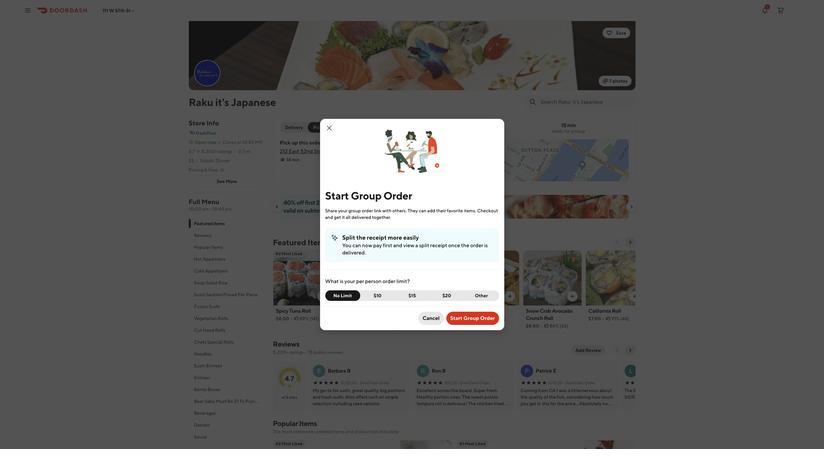 Task type: vqa. For each thing, say whether or not it's contained in the screenshot.
Click to add this store to your saved list image for Quiznos
no



Task type: locate. For each thing, give the bounding box(es) containing it.
next button of carousel image
[[629, 204, 635, 209], [628, 240, 633, 245]]

1 horizontal spatial 5,200+
[[273, 350, 289, 355]]

• left 78
[[305, 350, 307, 355]]

$20
[[443, 293, 451, 298]]

0 horizontal spatial this
[[299, 140, 308, 146]]

items up the commonly
[[299, 419, 317, 428]]

open menu image
[[24, 6, 32, 14]]

cold appetizers button
[[189, 265, 265, 277]]

1 horizontal spatial • doordash order
[[458, 380, 490, 385]]

delivered
[[352, 215, 371, 220]]

cut
[[194, 328, 202, 333]]

0 vertical spatial #1
[[338, 251, 343, 256]]

start group order up link
[[325, 189, 412, 202]]

roll up 89%
[[302, 308, 311, 314]]

1 horizontal spatial the
[[462, 242, 470, 249]]

with up "together."
[[383, 208, 392, 213]]

0 items, open order cart image
[[777, 6, 785, 14]]

raku  it's japanese image
[[189, 21, 636, 90], [195, 61, 220, 86]]

10:45 right "-"
[[213, 206, 224, 212]]

this right from
[[380, 429, 387, 434]]

0 horizontal spatial now
[[208, 140, 216, 145]]

ron b
[[432, 368, 446, 374]]

beer
[[194, 399, 204, 404]]

0 horizontal spatial and
[[325, 215, 333, 220]]

1 horizontal spatial off
[[364, 199, 371, 206]]

for
[[565, 128, 571, 134]]

$8.00 down spicy
[[276, 316, 289, 321]]

cancel button
[[419, 312, 444, 325]]

start up the share on the left of the page
[[325, 189, 349, 202]]

start group order inside button
[[451, 315, 495, 321]]

popular items
[[194, 245, 223, 250]]

roll
[[302, 308, 311, 314], [440, 308, 449, 314], [612, 308, 621, 314], [544, 315, 554, 321]]

#2 down the
[[276, 441, 281, 446]]

0 vertical spatial popular
[[194, 245, 210, 250]]

group up link
[[351, 189, 382, 202]]

96% (111)
[[487, 316, 506, 321]]

rolls for special
[[224, 339, 234, 345]]

0 horizontal spatial #1 most liked
[[338, 251, 365, 256]]

10:45 right at
[[242, 140, 254, 145]]

this up 212 east 52nd street link
[[299, 140, 308, 146]]

doordash right 12/28/22
[[360, 380, 378, 385]]

featured down am
[[194, 221, 213, 226]]

pm
[[255, 140, 263, 145]]

0 vertical spatial salmon avocado roll image
[[336, 250, 394, 306]]

can inside share your group order link with others. they can add their favorite items. checkout and get it all delivered together.
[[419, 208, 427, 213]]

1 #2 most liked from the top
[[276, 251, 303, 256]]

ratings inside reviews 5,200+ ratings • 78 public reviews
[[290, 350, 304, 355]]

#2 down featured items "heading"
[[276, 251, 281, 256]]

0 horizontal spatial ratings
[[218, 149, 232, 154]]

full menu 10:00 am - 10:45 pm
[[189, 198, 232, 212]]

$15 inside button
[[409, 293, 416, 298]]

0 vertical spatial min
[[568, 122, 576, 128]]

and inside split the receipt more easily you can now pay first and view a split receipt once the order is delivered.
[[394, 242, 403, 249]]

0 horizontal spatial previous button of carousel image
[[274, 204, 280, 209]]

order inside pick up this order at: 212 east 52nd street
[[309, 140, 323, 146]]

order right once
[[471, 242, 484, 249]]

receipt up pay
[[367, 234, 387, 241]]

is right what
[[340, 278, 344, 284]]

1 vertical spatial start
[[451, 315, 463, 321]]

items up reviews button
[[213, 221, 225, 226]]

rolls inside button
[[224, 339, 234, 345]]

1 vertical spatial group
[[464, 315, 480, 321]]

salmon avocado roll image
[[336, 250, 394, 306], [585, 440, 636, 449]]

split the receipt more easily status
[[325, 228, 499, 262]]

b right ron
[[443, 368, 446, 374]]

previous button of carousel image
[[274, 204, 280, 209], [615, 240, 620, 245]]

0 vertical spatial #2 most liked
[[276, 251, 303, 256]]

$8.00 down crunch
[[526, 323, 540, 329]]

1 horizontal spatial b
[[347, 368, 351, 374]]

0.7 mi
[[238, 149, 251, 154]]

doordash for r
[[460, 380, 478, 385]]

sushi inside 'fusion sushi' button
[[209, 304, 220, 309]]

0 vertical spatial up
[[292, 140, 298, 146]]

appetizers for hot appetizers
[[203, 256, 226, 262]]

salmon avocado roll image inside #1 most liked button
[[336, 250, 394, 306]]

now down dashpass
[[208, 140, 216, 145]]

• down california roll
[[603, 316, 605, 321]]

1 horizontal spatial popular
[[273, 419, 298, 428]]

1 vertical spatial featured items
[[273, 238, 328, 247]]

now inside split the receipt more easily you can now pay first and view a split receipt once the order is delivered.
[[362, 242, 373, 249]]

0 vertical spatial first
[[305, 199, 315, 206]]

$10 down person
[[374, 293, 382, 298]]

items left you
[[308, 238, 328, 247]]

1 horizontal spatial first
[[383, 242, 392, 249]]

0 horizontal spatial up
[[292, 140, 298, 146]]

0 horizontal spatial reviews
[[194, 233, 211, 238]]

entrees down noodles
[[206, 363, 223, 368]]

2 add item to cart image from the left
[[570, 294, 575, 299]]

now left pay
[[362, 242, 373, 249]]

b left barbara
[[317, 367, 321, 374]]

#1 inside button
[[338, 251, 343, 256]]

1 vertical spatial $15
[[409, 293, 416, 298]]

group
[[349, 208, 361, 213]]

#1 most liked inside button
[[338, 251, 365, 256]]

(141)
[[310, 316, 319, 321]]

up inside the 40% off first 2 orders up to $10 off with 40welcome, valid on subtotals $15
[[338, 199, 345, 206]]

save
[[616, 30, 627, 36]]

1 vertical spatial 5,200+
[[273, 350, 289, 355]]

roll down the crab
[[544, 315, 554, 321]]

first right pay
[[383, 242, 392, 249]]

reviews for reviews 5,200+ ratings • 78 public reviews
[[273, 340, 300, 348]]

1 add item to cart image from the left
[[320, 294, 325, 299]]

popular items button
[[189, 241, 265, 253]]

add item to cart image for california
[[633, 294, 638, 299]]

86% (68)
[[550, 323, 569, 329]]

add item to cart image for snow
[[570, 294, 575, 299]]

doordash right 9/2/22
[[460, 380, 478, 385]]

1 vertical spatial with
[[383, 208, 392, 213]]

4.7 up $$
[[189, 149, 195, 154]]

• doordash order right 9/2/22
[[458, 380, 490, 385]]

order inside split the receipt more easily you can now pay first and view a split receipt once the order is delivered.
[[471, 242, 484, 249]]

start
[[325, 189, 349, 202], [451, 315, 463, 321]]

$15 up get
[[330, 207, 339, 214]]

spicy tuna roll
[[276, 308, 311, 314]]

0 horizontal spatial $8.00
[[276, 316, 289, 321]]

0 vertical spatial appetizers
[[203, 256, 226, 262]]

start left $9.00
[[451, 315, 463, 321]]

and down the share on the left of the page
[[325, 215, 333, 220]]

featured down 'valid'
[[273, 238, 306, 247]]

1 vertical spatial salmon avocado roll image
[[585, 440, 636, 449]]

• down spicy tuna roll
[[291, 316, 293, 321]]

• doordash order right 2/16/22 at the bottom right of page
[[563, 380, 596, 385]]

1 horizontal spatial 10:45
[[242, 140, 254, 145]]

b
[[317, 367, 321, 374], [347, 368, 351, 374], [443, 368, 446, 374]]

3 add item to cart image from the left
[[633, 294, 638, 299]]

pick
[[280, 140, 291, 146]]

share your group order link with others. they can add their favorite items. checkout and get it all delivered together.
[[325, 208, 498, 220]]

1 vertical spatial popular
[[273, 419, 298, 428]]

1 vertical spatial appetizers
[[205, 268, 228, 274]]

5,200+ up $$ • salads, dinner
[[202, 149, 217, 154]]

rolls for hand
[[215, 328, 226, 333]]

shrimp tempura roll
[[401, 308, 449, 314]]

min right 15
[[568, 122, 576, 128]]

0 vertical spatial #1 most liked
[[338, 251, 365, 256]]

off up on
[[297, 199, 304, 206]]

most
[[282, 251, 291, 256], [344, 251, 353, 256], [282, 441, 291, 446], [465, 441, 475, 446]]

rolls right hand
[[215, 328, 226, 333]]

spicy tuna roll image
[[273, 250, 332, 306], [400, 440, 452, 449]]

salad
[[206, 280, 217, 285]]

1 vertical spatial $8.00
[[526, 323, 540, 329]]

0 horizontal spatial 4.7
[[189, 149, 195, 154]]

1 vertical spatial this
[[380, 429, 387, 434]]

can left add
[[419, 208, 427, 213]]

receipt right the split at bottom right
[[431, 242, 448, 249]]

add review
[[576, 348, 602, 353]]

1 add item to cart image from the left
[[507, 294, 513, 299]]

start group order down gyoza
[[451, 315, 495, 321]]

map region
[[301, 87, 638, 255]]

reviews inside reviews 5,200+ ratings • 78 public reviews
[[273, 340, 300, 348]]

add item to cart image
[[320, 294, 325, 299], [445, 294, 450, 299]]

1 doordash from the left
[[360, 380, 378, 385]]

2 off from the left
[[364, 199, 371, 206]]

order for b
[[379, 380, 390, 385]]

$10 inside button
[[374, 293, 382, 298]]

1 vertical spatial $10
[[374, 293, 382, 298]]

89% (141)
[[300, 316, 319, 321]]

$20 button
[[430, 290, 465, 301]]

soup salad rice
[[194, 280, 228, 285]]

reviews inside button
[[194, 233, 211, 238]]

entrees inside button
[[206, 363, 223, 368]]

sushi down soup
[[194, 292, 205, 297]]

2 add item to cart image from the left
[[445, 294, 450, 299]]

1 vertical spatial the
[[462, 242, 470, 249]]

reviews
[[328, 350, 343, 355]]

add item to cart image
[[507, 294, 513, 299], [570, 294, 575, 299], [633, 294, 638, 299]]

sushi down sashimi
[[209, 304, 220, 309]]

gyoza
[[464, 308, 479, 314]]

up
[[292, 140, 298, 146], [338, 199, 345, 206]]

first inside the 40% off first 2 orders up to $10 off with 40welcome, valid on subtotals $15
[[305, 199, 315, 206]]

0 horizontal spatial start group order
[[325, 189, 412, 202]]

0 vertical spatial entrees
[[206, 363, 223, 368]]

appetizers up cold appetizers
[[203, 256, 226, 262]]

1 • doordash order from the left
[[358, 380, 390, 385]]

86% for 86% (68)
[[550, 323, 559, 329]]

popular up most
[[273, 419, 298, 428]]

and down the "more"
[[394, 242, 403, 249]]

b right barbara
[[347, 368, 351, 374]]

1 horizontal spatial can
[[419, 208, 427, 213]]

86% left (68) at the right bottom of the page
[[550, 323, 559, 329]]

up inside pick up this order at: 212 east 52nd street
[[292, 140, 298, 146]]

raku
[[189, 96, 213, 108]]

• right $9.00
[[478, 316, 480, 321]]

rolls up noodles button
[[224, 339, 234, 345]]

the right once
[[462, 242, 470, 249]]

appetizers up salad
[[205, 268, 228, 274]]

• down crunch
[[541, 323, 543, 329]]

up up the east
[[292, 140, 298, 146]]

1 horizontal spatial salmon avocado roll image
[[585, 440, 636, 449]]

order up the delivered
[[362, 208, 373, 213]]

ratings
[[218, 149, 232, 154], [290, 350, 304, 355]]

Pickup radio
[[308, 122, 333, 133]]

0 horizontal spatial #1
[[338, 251, 343, 256]]

1 horizontal spatial min
[[568, 122, 576, 128]]

1 vertical spatial reviews
[[273, 340, 300, 348]]

1 vertical spatial rolls
[[215, 328, 226, 333]]

14
[[287, 157, 291, 162]]

0 vertical spatial can
[[419, 208, 427, 213]]

sushi for sushi entrees
[[194, 363, 205, 368]]

15 min ready for pickup
[[552, 122, 586, 134]]

0 horizontal spatial 10:45
[[213, 206, 224, 212]]

4.7 up of 5 stars
[[285, 374, 294, 382]]

$15 inside the 40% off first 2 orders up to $10 off with 40welcome, valid on subtotals $15
[[330, 207, 339, 214]]

and inside popular items the most commonly ordered items and dishes from this store
[[346, 429, 354, 434]]

beverages button
[[189, 407, 265, 419]]

sushi inside sushi entrees button
[[194, 363, 205, 368]]

0 vertical spatial next button of carousel image
[[629, 204, 635, 209]]

can up "delivered."
[[353, 242, 361, 249]]

rolls down 'fusion sushi' button in the bottom left of the page
[[218, 316, 228, 321]]

first left 2
[[305, 199, 315, 206]]

liked inside button
[[354, 251, 365, 256]]

0 horizontal spatial start
[[325, 189, 349, 202]]

at:
[[324, 140, 330, 146]]

0 vertical spatial $10
[[353, 199, 362, 206]]

chefs
[[194, 339, 206, 345]]

1 horizontal spatial doordash
[[460, 380, 478, 385]]

chefs special rolls
[[194, 339, 234, 345]]

1 horizontal spatial start
[[451, 315, 463, 321]]

1 horizontal spatial previous button of carousel image
[[615, 240, 620, 245]]

2 horizontal spatial doordash
[[566, 380, 584, 385]]

3 doordash from the left
[[566, 380, 584, 385]]

what is your per person order limit?
[[325, 278, 410, 284]]

pricing & fees button
[[189, 167, 225, 173]]

pricing & fees
[[189, 167, 218, 173]]

with up link
[[372, 199, 383, 206]]

1 vertical spatial spicy tuna roll image
[[400, 440, 452, 449]]

1 horizontal spatial add item to cart image
[[570, 294, 575, 299]]

up left to
[[338, 199, 345, 206]]

pickup
[[572, 128, 586, 134]]

#2 most liked down most
[[276, 441, 303, 446]]

group down gyoza
[[464, 315, 480, 321]]

dinner
[[216, 158, 230, 163]]

appetizers for cold appetizers
[[205, 268, 228, 274]]

1 vertical spatial can
[[353, 242, 361, 249]]

closes
[[222, 140, 236, 145]]

$15 up shrimp
[[409, 293, 416, 298]]

beer sake must be 21 to purchase
[[194, 399, 265, 404]]

popular inside 'button'
[[194, 245, 210, 250]]

0 vertical spatial 4.7
[[189, 149, 195, 154]]

items up hot appetizers
[[211, 245, 223, 250]]

popular inside popular items the most commonly ordered items and dishes from this store
[[273, 419, 298, 428]]

doordash right 2/16/22 at the bottom right of page
[[566, 380, 584, 385]]

Delivery radio
[[280, 122, 312, 133]]

0 horizontal spatial can
[[353, 242, 361, 249]]

salads,
[[200, 158, 215, 163]]

15
[[562, 122, 567, 128]]

• doordash order right 12/28/22
[[358, 380, 390, 385]]

2 horizontal spatial and
[[394, 242, 403, 249]]

1 horizontal spatial now
[[362, 242, 373, 249]]

2 • doordash order from the left
[[458, 380, 490, 385]]

fusion sushi button
[[189, 301, 265, 312]]

2 doordash from the left
[[460, 380, 478, 385]]

your up it
[[338, 208, 348, 213]]

gyoza image
[[461, 250, 519, 306]]

ratings down the reviews link
[[290, 350, 304, 355]]

is inside split the receipt more easily you can now pay first and view a split receipt once the order is delivered.
[[485, 242, 488, 249]]

sushi sashimi priced per piece button
[[189, 289, 265, 301]]

the
[[357, 234, 366, 241], [462, 242, 470, 249]]

the right split
[[357, 234, 366, 241]]

popular for popular items
[[194, 245, 210, 250]]

open now
[[195, 140, 216, 145]]

2 horizontal spatial b
[[443, 368, 446, 374]]

0 horizontal spatial featured items
[[194, 221, 225, 226]]

0 horizontal spatial 86%
[[425, 316, 434, 321]]

entrees up bento
[[194, 375, 210, 380]]

barbara
[[328, 368, 346, 374]]

0 vertical spatial and
[[325, 215, 333, 220]]

chefs special rolls button
[[189, 336, 265, 348]]

featured
[[194, 221, 213, 226], [273, 238, 306, 247]]

0 horizontal spatial salmon avocado roll image
[[336, 250, 394, 306]]

0 vertical spatial reviews
[[194, 233, 211, 238]]

group inside button
[[464, 315, 480, 321]]

start group order
[[325, 189, 412, 202], [451, 315, 495, 321]]

reviews button
[[189, 229, 265, 241]]

order
[[309, 140, 323, 146], [362, 208, 373, 213], [471, 242, 484, 249], [383, 278, 396, 284]]

10:00
[[189, 206, 201, 212]]

japanese
[[231, 96, 276, 108]]

and right items
[[346, 429, 354, 434]]

89%
[[300, 316, 309, 321]]

roll up (92)
[[440, 308, 449, 314]]

and
[[325, 215, 333, 220], [394, 242, 403, 249], [346, 429, 354, 434]]

featured items down on
[[273, 238, 328, 247]]

dessert button
[[189, 419, 265, 431]]

ratings up dinner on the top of page
[[218, 149, 232, 154]]

commonly
[[293, 429, 315, 434]]

1 horizontal spatial ratings
[[290, 350, 304, 355]]

86% down 'tempura'
[[425, 316, 434, 321]]

sushi down noodles
[[194, 363, 205, 368]]

1 off from the left
[[297, 199, 304, 206]]

items inside popular items the most commonly ordered items and dishes from this store
[[299, 419, 317, 428]]

hot
[[194, 256, 202, 262]]

1 vertical spatial first
[[383, 242, 392, 249]]

0 vertical spatial featured
[[194, 221, 213, 226]]

ron
[[432, 368, 442, 374]]

1 horizontal spatial 86%
[[550, 323, 559, 329]]

is right once
[[485, 242, 488, 249]]

1 horizontal spatial $15
[[409, 293, 416, 298]]

dessert
[[194, 422, 210, 428]]

sushi inside sushi sashimi priced per piece "button"
[[194, 292, 205, 297]]

what
[[325, 278, 339, 284]]

featured items down "-"
[[194, 221, 225, 226]]

0 horizontal spatial min
[[292, 157, 300, 162]]

1 vertical spatial receipt
[[431, 242, 448, 249]]

1 vertical spatial ratings
[[290, 350, 304, 355]]

3 • doordash order from the left
[[563, 380, 596, 385]]

your left per
[[345, 278, 355, 284]]

0 vertical spatial with
[[372, 199, 383, 206]]

store
[[388, 429, 399, 434]]

b for r
[[443, 368, 446, 374]]

previous image
[[615, 348, 620, 353]]

min right 14
[[292, 157, 300, 162]]

no
[[334, 293, 340, 298]]

1 vertical spatial entrees
[[194, 375, 210, 380]]

0 vertical spatial 86%
[[425, 316, 434, 321]]

sushi
[[194, 292, 205, 297], [209, 304, 220, 309], [194, 363, 205, 368]]

hand
[[203, 328, 214, 333]]

valid
[[284, 207, 296, 214]]

popular up hot
[[194, 245, 210, 250]]

0 vertical spatial 5,200+
[[202, 149, 217, 154]]

min inside 15 min ready for pickup
[[568, 122, 576, 128]]

7 photos
[[610, 78, 628, 84]]

0 vertical spatial this
[[299, 140, 308, 146]]

california
[[589, 308, 611, 314]]

1 horizontal spatial $8.00
[[526, 323, 540, 329]]

5,200+ down the reviews link
[[273, 350, 289, 355]]

0 horizontal spatial • doordash order
[[358, 380, 390, 385]]

2 #2 most liked from the top
[[276, 441, 303, 446]]

2 vertical spatial rolls
[[224, 339, 234, 345]]

0 horizontal spatial first
[[305, 199, 315, 206]]

you
[[343, 242, 352, 249]]

• left '0.7'
[[234, 149, 236, 154]]

1 vertical spatial 10:45
[[213, 206, 224, 212]]

spicy
[[276, 308, 289, 314]]

$10 up group
[[353, 199, 362, 206]]

1 vertical spatial #2
[[276, 441, 281, 446]]

1 horizontal spatial start group order
[[451, 315, 495, 321]]

#2 most liked down featured items "heading"
[[276, 251, 303, 256]]

order up the street at the left of page
[[309, 140, 323, 146]]



Task type: describe. For each thing, give the bounding box(es) containing it.
52nd
[[301, 148, 313, 154]]

review
[[586, 348, 602, 353]]

111
[[103, 8, 108, 13]]

vegetarian rolls button
[[189, 312, 265, 324]]

1 vertical spatial next button of carousel image
[[628, 240, 633, 245]]

split
[[343, 234, 355, 241]]

sauce button
[[189, 431, 265, 443]]

noodles button
[[189, 348, 265, 360]]

items.
[[464, 208, 477, 213]]

limit
[[341, 293, 352, 298]]

sushi entrees
[[194, 363, 223, 368]]

1 horizontal spatial #1
[[460, 441, 464, 446]]

what is your per person order limit? option group
[[325, 290, 499, 301]]

0 vertical spatial start group order
[[325, 189, 412, 202]]

dishes
[[355, 429, 368, 434]]

items
[[334, 429, 345, 434]]

easily
[[404, 234, 419, 241]]

0 vertical spatial start
[[325, 189, 349, 202]]

avocado
[[552, 308, 573, 314]]

mi
[[246, 149, 251, 154]]

min for 14
[[292, 157, 300, 162]]

$10 button
[[356, 290, 395, 301]]

No Limit button
[[325, 290, 360, 301]]

1 horizontal spatial receipt
[[431, 242, 448, 249]]

snow crab avocado crunch roll image
[[524, 250, 582, 306]]

0 vertical spatial previous button of carousel image
[[274, 204, 280, 209]]

am
[[202, 206, 209, 212]]

(48)
[[621, 316, 630, 321]]

pick up this order at: 212 east 52nd street
[[280, 140, 330, 154]]

1 vertical spatial previous button of carousel image
[[615, 240, 620, 245]]

0 vertical spatial featured items
[[194, 221, 225, 226]]

all
[[346, 215, 351, 220]]

$$
[[189, 158, 194, 163]]

public
[[314, 350, 327, 355]]

(111)
[[497, 316, 506, 321]]

this inside pick up this order at: 212 east 52nd street
[[299, 140, 308, 146]]

tuna
[[290, 308, 301, 314]]

next image
[[628, 348, 633, 353]]

snow crab avocado crunch roll
[[526, 308, 573, 321]]

the
[[273, 429, 281, 434]]

bento boxes
[[194, 387, 220, 392]]

other
[[475, 293, 488, 298]]

0 horizontal spatial b
[[317, 367, 321, 374]]

86% for 86% (92)
[[425, 316, 434, 321]]

• doordash order for p
[[563, 380, 596, 385]]

it's
[[215, 96, 229, 108]]

0 vertical spatial now
[[208, 140, 216, 145]]

order inside share your group order link with others. they can add their favorite items. checkout and get it all delivered together.
[[362, 208, 373, 213]]

delivery
[[285, 125, 303, 130]]

• inside reviews 5,200+ ratings • 78 public reviews
[[305, 350, 307, 355]]

#1 most liked button
[[336, 250, 395, 333]]

close start group order image
[[325, 124, 333, 132]]

entrees inside 'button'
[[194, 375, 210, 380]]

cold appetizers
[[194, 268, 228, 274]]

and inside share your group order link with others. they can add their favorite items. checkout and get it all delivered together.
[[325, 215, 333, 220]]

person
[[365, 278, 382, 284]]

order for r
[[479, 380, 490, 385]]

0 vertical spatial the
[[357, 234, 366, 241]]

boxes
[[208, 387, 220, 392]]

40welcome,
[[384, 199, 425, 206]]

$8.00 for snow crab avocado crunch roll
[[526, 323, 540, 329]]

first inside split the receipt more easily you can now pay first and view a split receipt once the order is delivered.
[[383, 242, 392, 249]]

• doordash order for b
[[358, 380, 390, 385]]

per
[[238, 292, 245, 297]]

1 horizontal spatial spicy tuna roll image
[[400, 440, 452, 449]]

5,200+ inside reviews 5,200+ ratings • 78 public reviews
[[273, 350, 289, 355]]

cut hand rolls button
[[189, 324, 265, 336]]

soup salad rice button
[[189, 277, 265, 289]]

save button
[[603, 28, 631, 38]]

featured inside "heading"
[[273, 238, 306, 247]]

add item to cart image for shrimp tempura roll image
[[445, 294, 450, 299]]

group of people ordering together image
[[380, 119, 445, 184]]

min for 15
[[568, 122, 576, 128]]

-
[[210, 206, 212, 212]]

212 east 52nd street link
[[280, 148, 329, 154]]

notification bell image
[[761, 6, 769, 14]]

popular items the most commonly ordered items and dishes from this store
[[273, 419, 399, 434]]

• right 12/28/22
[[358, 380, 359, 385]]

91% (48)
[[612, 316, 630, 321]]

$15 button
[[395, 290, 430, 301]]

your inside share your group order link with others. they can add their favorite items. checkout and get it all delivered together.
[[338, 208, 348, 213]]

• doordash order for r
[[458, 380, 490, 385]]

9/2/22
[[445, 380, 457, 385]]

b for b
[[347, 368, 351, 374]]

0 vertical spatial group
[[351, 189, 382, 202]]

1 horizontal spatial #1 most liked
[[460, 441, 486, 446]]

limit?
[[397, 278, 410, 284]]

open
[[195, 140, 207, 145]]

1 vertical spatial your
[[345, 278, 355, 284]]

doordash for b
[[360, 380, 378, 385]]

0 horizontal spatial 5,200+
[[202, 149, 217, 154]]

start inside the start group order button
[[451, 315, 463, 321]]

10:45 inside full menu 10:00 am - 10:45 pm
[[213, 206, 224, 212]]

fusion sushi
[[194, 304, 220, 309]]

0 vertical spatial ratings
[[218, 149, 232, 154]]

0 vertical spatial 10:45
[[242, 140, 254, 145]]

soup
[[194, 280, 205, 285]]

p
[[525, 367, 529, 374]]

pickup
[[313, 125, 328, 130]]

reviews link
[[273, 340, 300, 348]]

favorite
[[447, 208, 463, 213]]

once
[[449, 242, 460, 249]]

st
[[126, 8, 131, 13]]

shrimp tempura roll image
[[399, 250, 457, 306]]

• up 5,200+ ratings •
[[218, 140, 220, 145]]

california roll image
[[586, 250, 644, 306]]

featured items heading
[[273, 237, 328, 248]]

dashpass
[[196, 130, 217, 136]]

hot appetizers
[[194, 256, 226, 262]]

0 horizontal spatial receipt
[[367, 234, 387, 241]]

0 vertical spatial rolls
[[218, 316, 228, 321]]

orders
[[321, 199, 337, 206]]

with inside share your group order link with others. they can add their favorite items. checkout and get it all delivered together.
[[383, 208, 392, 213]]

cut hand rolls
[[194, 328, 226, 333]]

sashimi
[[206, 292, 222, 297]]

order for p
[[585, 380, 596, 385]]

5
[[286, 395, 289, 400]]

• right 2/16/22 at the bottom right of page
[[563, 380, 565, 385]]

add
[[428, 208, 436, 213]]

40% off first 2 orders up to $10 off with 40welcome, valid on subtotals $15
[[284, 199, 425, 214]]

pay
[[374, 242, 382, 249]]

1 horizontal spatial featured items
[[273, 238, 328, 247]]

it
[[342, 215, 345, 220]]

popular for popular items the most commonly ordered items and dishes from this store
[[273, 419, 298, 428]]

0 horizontal spatial is
[[340, 278, 344, 284]]

entrees button
[[189, 372, 265, 384]]

reviews 5,200+ ratings • 78 public reviews
[[273, 340, 343, 355]]

start group order dialog
[[320, 119, 505, 330]]

pricing
[[189, 167, 204, 173]]

• closes at 10:45 pm
[[218, 140, 263, 145]]

Item Search search field
[[541, 98, 631, 106]]

add item to cart image for top spicy tuna roll image
[[320, 294, 325, 299]]

share
[[325, 208, 337, 213]]

sushi for sushi sashimi priced per piece
[[194, 292, 205, 297]]

• right 9/2/22
[[458, 380, 460, 385]]

of 5 stars
[[282, 395, 297, 400]]

with inside the 40% off first 2 orders up to $10 off with 40welcome, valid on subtotals $15
[[372, 199, 383, 206]]

most inside button
[[344, 251, 353, 256]]

store info
[[189, 119, 219, 127]]

items inside "heading"
[[308, 238, 328, 247]]

ordered
[[316, 429, 333, 434]]

roll up 91%
[[612, 308, 621, 314]]

&
[[204, 167, 207, 173]]

cancel
[[423, 315, 440, 321]]

items inside 'button'
[[211, 245, 223, 250]]

2 #2 from the top
[[276, 441, 281, 446]]

others.
[[393, 208, 407, 213]]

roll inside snow crab avocado crunch roll
[[544, 315, 554, 321]]

snow
[[526, 308, 539, 314]]

40%
[[284, 199, 296, 206]]

checkout
[[478, 208, 498, 213]]

order inside the start group order button
[[481, 315, 495, 321]]

sauce
[[194, 434, 207, 439]]

doordash for p
[[566, 380, 584, 385]]

of
[[282, 395, 286, 400]]

$10 inside the 40% off first 2 orders up to $10 off with 40welcome, valid on subtotals $15
[[353, 199, 362, 206]]

noodles
[[194, 351, 212, 357]]

see more
[[217, 179, 237, 184]]

select promotional banner element
[[440, 219, 469, 230]]

1 horizontal spatial 4.7
[[285, 374, 294, 382]]

$8.00 for spicy tuna roll
[[276, 316, 289, 321]]

(92)
[[435, 316, 444, 321]]

order left limit?
[[383, 278, 396, 284]]

order methods option group
[[280, 122, 333, 133]]

• right $$
[[196, 158, 198, 163]]

0 vertical spatial spicy tuna roll image
[[273, 250, 332, 306]]

111 w 57th st button
[[103, 8, 136, 13]]

this inside popular items the most commonly ordered items and dishes from this store
[[380, 429, 387, 434]]

Other button
[[464, 290, 499, 301]]

12/28/22
[[341, 380, 357, 385]]

can inside split the receipt more easily you can now pay first and view a split receipt once the order is delivered.
[[353, 242, 361, 249]]

more
[[388, 234, 402, 241]]

reviews for reviews
[[194, 233, 211, 238]]

vegetarian rolls
[[194, 316, 228, 321]]

1 #2 from the top
[[276, 251, 281, 256]]



